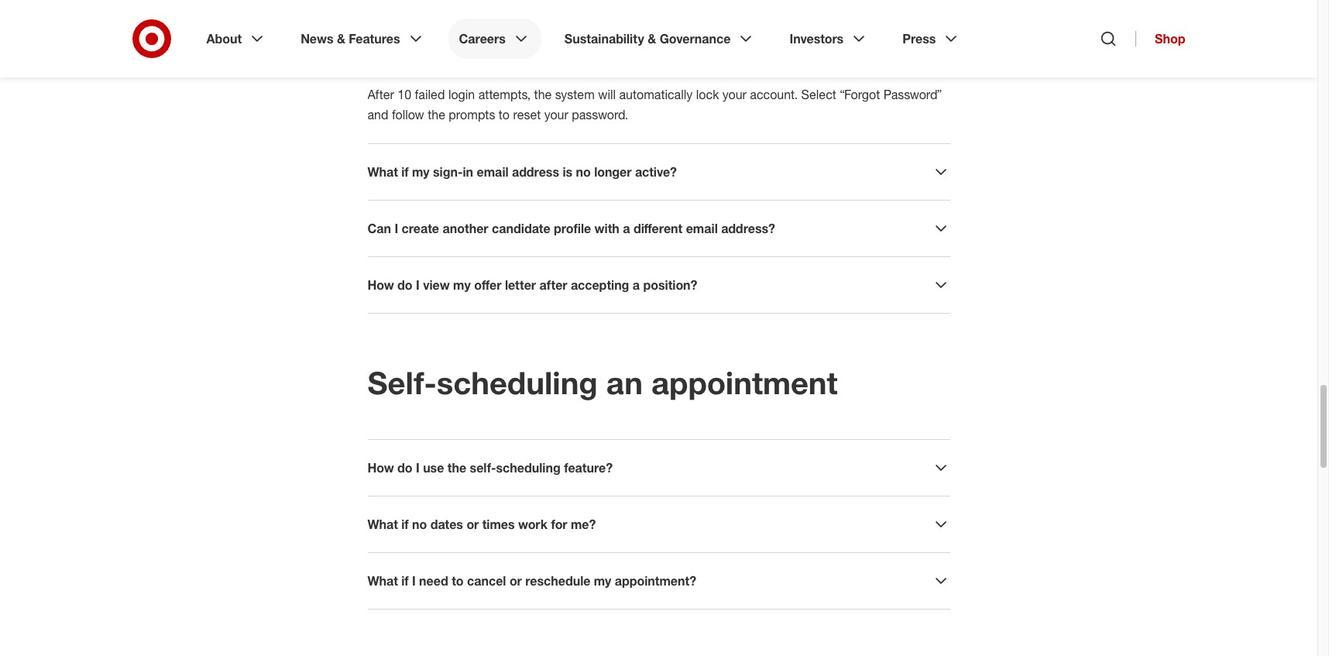 Task type: locate. For each thing, give the bounding box(es) containing it.
3 if from the top
[[402, 573, 409, 589]]

1 vertical spatial do
[[398, 277, 413, 293]]

my right reschedule
[[594, 573, 612, 589]]

login
[[448, 87, 475, 102]]

2 if from the top
[[402, 517, 409, 532]]

failed
[[415, 87, 445, 102]]

automatically
[[619, 87, 693, 102]]

the
[[534, 87, 552, 102], [428, 107, 445, 122], [448, 460, 466, 476]]

0 vertical spatial is
[[440, 49, 450, 64]]

can
[[368, 221, 391, 236]]

1 horizontal spatial my
[[453, 277, 471, 293]]

scheduling
[[437, 364, 598, 401], [496, 460, 561, 476]]

what
[[499, 49, 529, 64], [368, 164, 398, 180], [368, 517, 398, 532], [368, 573, 398, 589]]

what up can
[[368, 164, 398, 180]]

how inside dropdown button
[[368, 277, 394, 293]]

investors
[[790, 31, 844, 46]]

0 horizontal spatial my
[[412, 164, 430, 180]]

email right the in
[[477, 164, 509, 180]]

i
[[558, 49, 562, 64], [395, 221, 398, 236], [416, 277, 420, 293], [416, 460, 420, 476], [412, 573, 416, 589]]

1 horizontal spatial email
[[686, 221, 718, 236]]

1 horizontal spatial to
[[499, 107, 510, 122]]

candidate
[[492, 221, 550, 236]]

2 & from the left
[[648, 31, 656, 46]]

or
[[467, 517, 479, 532], [510, 573, 522, 589]]

no left longer
[[576, 164, 591, 180]]

if for my
[[402, 164, 409, 180]]

2 vertical spatial do
[[398, 460, 413, 476]]

0 vertical spatial a
[[623, 221, 630, 236]]

1 vertical spatial email
[[686, 221, 718, 236]]

10
[[398, 87, 411, 102]]

1 horizontal spatial the
[[448, 460, 466, 476]]

a
[[623, 221, 630, 236], [633, 277, 640, 293]]

0 vertical spatial or
[[467, 517, 479, 532]]

is
[[440, 49, 450, 64], [563, 164, 573, 180]]

1 horizontal spatial &
[[648, 31, 656, 46]]

is inside what if my sign-in email address is no longer active? dropdown button
[[563, 164, 573, 180]]

1 vertical spatial a
[[633, 277, 640, 293]]

do inside dropdown button
[[398, 277, 413, 293]]

if left dates
[[402, 517, 409, 532]]

1 vertical spatial to
[[499, 107, 510, 122]]

a right with
[[623, 221, 630, 236]]

follow
[[392, 107, 424, 122]]

unlock
[[599, 49, 638, 64]]

1 vertical spatial the
[[428, 107, 445, 122]]

how do i view my offer letter after accepting a position? button
[[368, 276, 950, 294]]

if for no
[[402, 517, 409, 532]]

email right different
[[686, 221, 718, 236]]

careers link
[[448, 19, 541, 59]]

cancel
[[467, 573, 506, 589]]

do right can
[[565, 49, 580, 64]]

reschedule
[[525, 573, 591, 589]]

2 horizontal spatial to
[[584, 49, 596, 64]]

& for news
[[337, 31, 345, 46]]

0 vertical spatial to
[[584, 49, 596, 64]]

the inside 'dropdown button'
[[448, 460, 466, 476]]

about link
[[196, 19, 277, 59]]

your down system
[[544, 107, 568, 122]]

the down "failed" at the left of the page
[[428, 107, 445, 122]]

1 horizontal spatial a
[[633, 277, 640, 293]]

feature?
[[564, 460, 613, 476]]

no left dates
[[412, 517, 427, 532]]

my left sign-
[[412, 164, 430, 180]]

0 horizontal spatial or
[[467, 517, 479, 532]]

what left the need
[[368, 573, 398, 589]]

&
[[337, 31, 345, 46], [648, 31, 656, 46]]

attempts,
[[479, 87, 531, 102]]

1 vertical spatial scheduling
[[496, 460, 561, 476]]

what for need
[[368, 573, 398, 589]]

0 vertical spatial if
[[402, 164, 409, 180]]

position?
[[643, 277, 698, 293]]

your
[[723, 87, 747, 102], [544, 107, 568, 122]]

1 vertical spatial if
[[402, 517, 409, 532]]

sustainability & governance link
[[554, 19, 767, 59]]

scheduling inside 'dropdown button'
[[496, 460, 561, 476]]

how do i use the self-scheduling feature?
[[368, 460, 613, 476]]

what left can
[[499, 49, 529, 64]]

and
[[368, 107, 389, 122]]

do inside 'dropdown button'
[[398, 460, 413, 476]]

shop link
[[1136, 31, 1186, 46]]

no
[[576, 164, 591, 180], [412, 517, 427, 532]]

my
[[412, 164, 430, 180], [453, 277, 471, 293], [594, 573, 612, 589]]

about
[[206, 31, 242, 46]]

2 vertical spatial my
[[594, 573, 612, 589]]

2 how from the top
[[368, 460, 394, 476]]

system
[[555, 87, 595, 102]]

1 vertical spatial no
[[412, 517, 427, 532]]

to inside dropdown button
[[584, 49, 596, 64]]

or right cancel
[[510, 573, 522, 589]]

how left view
[[368, 277, 394, 293]]

account
[[389, 49, 437, 64]]

my right view
[[453, 277, 471, 293]]

1 how from the top
[[368, 277, 394, 293]]

0 vertical spatial no
[[576, 164, 591, 180]]

how do i use the self-scheduling feature? button
[[368, 459, 950, 477]]

longer
[[594, 164, 632, 180]]

news & features
[[301, 31, 400, 46]]

if
[[402, 164, 409, 180], [402, 517, 409, 532], [402, 573, 409, 589]]

to
[[584, 49, 596, 64], [499, 107, 510, 122], [452, 573, 464, 589]]

0 vertical spatial your
[[723, 87, 747, 102]]

do
[[565, 49, 580, 64], [398, 277, 413, 293], [398, 460, 413, 476]]

prompts
[[449, 107, 495, 122]]

do for offer
[[398, 277, 413, 293]]

to right the need
[[452, 573, 464, 589]]

after
[[540, 277, 568, 293]]

is inside 'my account is locked. what can i do to unlock it?' dropdown button
[[440, 49, 450, 64]]

self-
[[470, 460, 496, 476]]

i inside dropdown button
[[558, 49, 562, 64]]

1 & from the left
[[337, 31, 345, 46]]

to down sustainability
[[584, 49, 596, 64]]

if left the need
[[402, 573, 409, 589]]

the up reset
[[534, 87, 552, 102]]

if for i
[[402, 573, 409, 589]]

your right lock
[[723, 87, 747, 102]]

2 vertical spatial if
[[402, 573, 409, 589]]

1 horizontal spatial is
[[563, 164, 573, 180]]

1 vertical spatial your
[[544, 107, 568, 122]]

a left position?
[[633, 277, 640, 293]]

or inside what if i need to cancel or reschedule my appointment? dropdown button
[[510, 573, 522, 589]]

what left dates
[[368, 517, 398, 532]]

my account is locked. what can i do to unlock it? button
[[368, 47, 950, 66]]

use
[[423, 460, 444, 476]]

or left the times
[[467, 517, 479, 532]]

is right address at the top left
[[563, 164, 573, 180]]

1 horizontal spatial or
[[510, 573, 522, 589]]

0 vertical spatial how
[[368, 277, 394, 293]]

0 vertical spatial do
[[565, 49, 580, 64]]

do left use
[[398, 460, 413, 476]]

1 vertical spatial or
[[510, 573, 522, 589]]

1 if from the top
[[402, 164, 409, 180]]

do for self-
[[398, 460, 413, 476]]

is left locked.
[[440, 49, 450, 64]]

2 vertical spatial the
[[448, 460, 466, 476]]

if left sign-
[[402, 164, 409, 180]]

how left use
[[368, 460, 394, 476]]

how inside 'dropdown button'
[[368, 460, 394, 476]]

2 horizontal spatial the
[[534, 87, 552, 102]]

news & features link
[[290, 19, 436, 59]]

0 horizontal spatial &
[[337, 31, 345, 46]]

1 horizontal spatial no
[[576, 164, 591, 180]]

offer
[[474, 277, 502, 293]]

1 vertical spatial how
[[368, 460, 394, 476]]

& right news
[[337, 31, 345, 46]]

0 horizontal spatial is
[[440, 49, 450, 64]]

to down 'attempts,'
[[499, 107, 510, 122]]

& up it? at the top
[[648, 31, 656, 46]]

active?
[[635, 164, 677, 180]]

0 horizontal spatial a
[[623, 221, 630, 236]]

shop
[[1155, 31, 1186, 46]]

i for offer
[[416, 277, 420, 293]]

address?
[[721, 221, 775, 236]]

appointment
[[651, 364, 838, 401]]

2 vertical spatial to
[[452, 573, 464, 589]]

0 vertical spatial scheduling
[[437, 364, 598, 401]]

address
[[512, 164, 559, 180]]

i inside 'dropdown button'
[[416, 460, 420, 476]]

what inside dropdown button
[[499, 49, 529, 64]]

do left view
[[398, 277, 413, 293]]

0 horizontal spatial to
[[452, 573, 464, 589]]

the right use
[[448, 460, 466, 476]]

what if no dates or times work for me?
[[368, 517, 596, 532]]

press link
[[892, 19, 972, 59]]

do inside dropdown button
[[565, 49, 580, 64]]

1 vertical spatial is
[[563, 164, 573, 180]]

0 vertical spatial my
[[412, 164, 430, 180]]

email
[[477, 164, 509, 180], [686, 221, 718, 236]]

0 horizontal spatial email
[[477, 164, 509, 180]]



Task type: vqa. For each thing, say whether or not it's contained in the screenshot.
Stock page
no



Task type: describe. For each thing, give the bounding box(es) containing it.
0 horizontal spatial the
[[428, 107, 445, 122]]

password"
[[884, 87, 942, 102]]

what if no dates or times work for me? button
[[368, 515, 950, 534]]

sustainability & governance
[[565, 31, 731, 46]]

what for sign-
[[368, 164, 398, 180]]

what if my sign-in email address is no longer active? button
[[368, 163, 950, 181]]

password.
[[572, 107, 628, 122]]

will
[[598, 87, 616, 102]]

"forgot
[[840, 87, 880, 102]]

appointment?
[[615, 573, 696, 589]]

what if i need to cancel or reschedule my appointment?
[[368, 573, 696, 589]]

what for dates
[[368, 517, 398, 532]]

times
[[482, 517, 515, 532]]

to inside after 10 failed login attempts, the system will automatically lock your account. select "forgot password" and follow the prompts to reset your password.
[[499, 107, 510, 122]]

after 10 failed login attempts, the system will automatically lock your account. select "forgot password" and follow the prompts to reset your password.
[[368, 87, 942, 122]]

0 horizontal spatial your
[[544, 107, 568, 122]]

sign-
[[433, 164, 463, 180]]

different
[[634, 221, 683, 236]]

2 horizontal spatial my
[[594, 573, 612, 589]]

create
[[402, 221, 439, 236]]

work
[[518, 517, 548, 532]]

can i create another candidate profile with a different email address?
[[368, 221, 775, 236]]

how for how do i use the self-scheduling feature?
[[368, 460, 394, 476]]

me?
[[571, 517, 596, 532]]

investors link
[[779, 19, 879, 59]]

my account is locked. what can i do to unlock it?
[[368, 49, 656, 64]]

account.
[[750, 87, 798, 102]]

1 vertical spatial my
[[453, 277, 471, 293]]

letter
[[505, 277, 536, 293]]

it?
[[642, 49, 656, 64]]

0 vertical spatial the
[[534, 87, 552, 102]]

what if i need to cancel or reschedule my appointment? button
[[368, 572, 950, 590]]

what if my sign-in email address is no longer active?
[[368, 164, 677, 180]]

& for sustainability
[[648, 31, 656, 46]]

i for self-
[[416, 460, 420, 476]]

features
[[349, 31, 400, 46]]

careers
[[459, 31, 506, 46]]

governance
[[660, 31, 731, 46]]

locked.
[[453, 49, 495, 64]]

i for cancel
[[412, 573, 416, 589]]

how for how do i view my offer letter after accepting a position?
[[368, 277, 394, 293]]

self-
[[368, 364, 437, 401]]

self-scheduling an appointment
[[368, 364, 838, 401]]

sustainability
[[565, 31, 644, 46]]

with
[[595, 221, 620, 236]]

or inside the what if no dates or times work for me? dropdown button
[[467, 517, 479, 532]]

news
[[301, 31, 334, 46]]

0 vertical spatial email
[[477, 164, 509, 180]]

dates
[[430, 517, 463, 532]]

profile
[[554, 221, 591, 236]]

view
[[423, 277, 450, 293]]

reset
[[513, 107, 541, 122]]

need
[[419, 573, 448, 589]]

accepting
[[571, 277, 629, 293]]

in
[[463, 164, 473, 180]]

lock
[[696, 87, 719, 102]]

can i create another candidate profile with a different email address? button
[[368, 219, 950, 238]]

select
[[801, 87, 837, 102]]

0 horizontal spatial no
[[412, 517, 427, 532]]

my
[[368, 49, 385, 64]]

how do i view my offer letter after accepting a position?
[[368, 277, 698, 293]]

after
[[368, 87, 394, 102]]

another
[[443, 221, 488, 236]]

1 horizontal spatial your
[[723, 87, 747, 102]]

press
[[903, 31, 936, 46]]

an
[[606, 364, 643, 401]]

can
[[533, 49, 555, 64]]

to inside dropdown button
[[452, 573, 464, 589]]

for
[[551, 517, 567, 532]]



